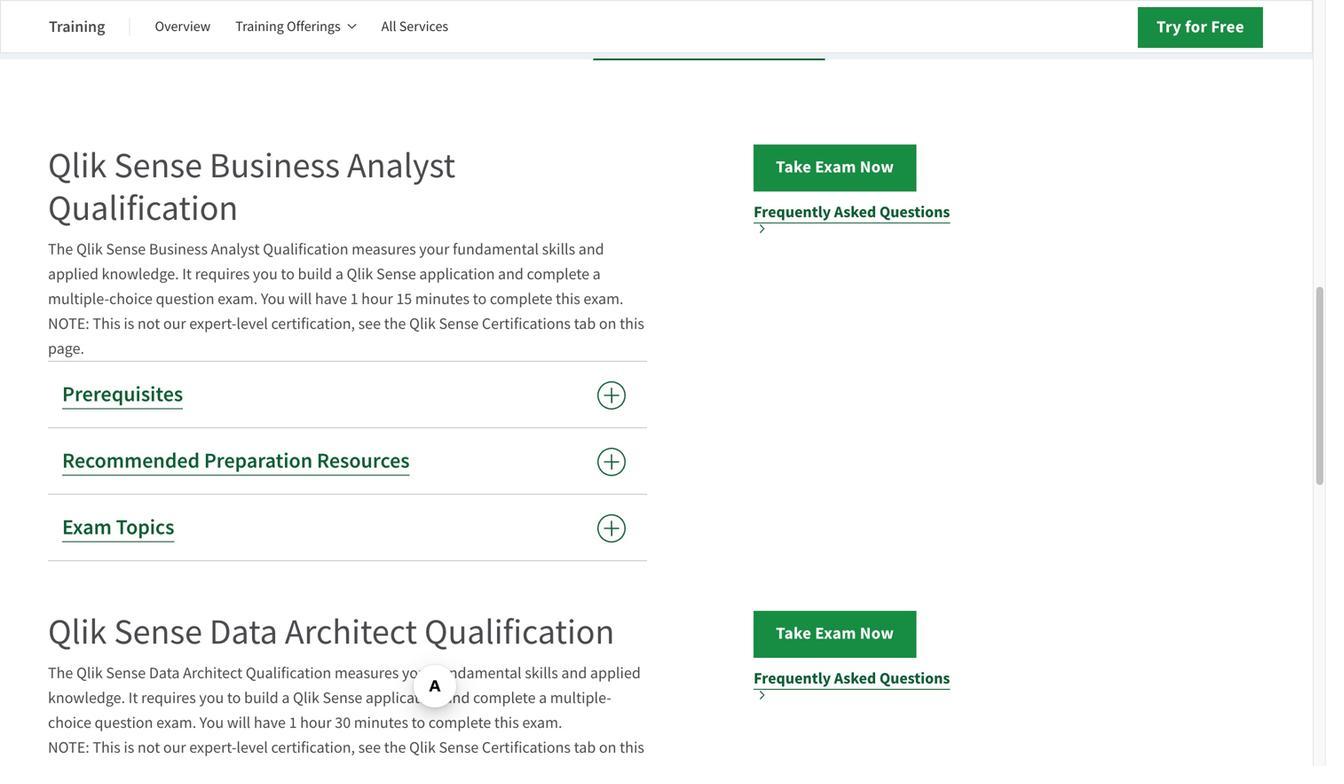 Task type: locate. For each thing, give the bounding box(es) containing it.
1 vertical spatial frequently asked questions link
[[754, 667, 961, 700]]

hour inside qlik sense data architect qualification the qlik sense data architect qualification measures your fundamental skills and applied knowledge. it requires you to build a qlik sense application and complete a multiple- choice question exam. you will have 1 hour 30 minutes to complete this exam. note: this is not our expert-level certification, see the qlik sense certifications tab on this page.
[[300, 713, 332, 734]]

1 vertical spatial frequently asked questions
[[754, 668, 950, 690]]

2 on from the top
[[599, 738, 616, 759]]

our inside qlik sense data architect qualification the qlik sense data architect qualification measures your fundamental skills and applied knowledge. it requires you to build a qlik sense application and complete a multiple- choice question exam. you will have 1 hour 30 minutes to complete this exam. note: this is not our expert-level certification, see the qlik sense certifications tab on this page.
[[163, 738, 186, 759]]

the inside qlik sense data architect qualification the qlik sense data architect qualification measures your fundamental skills and applied knowledge. it requires you to build a qlik sense application and complete a multiple- choice question exam. you will have 1 hour 30 minutes to complete this exam. note: this is not our expert-level certification, see the qlik sense certifications tab on this page.
[[48, 664, 73, 684]]

see
[[358, 314, 381, 334], [358, 738, 381, 759]]

minutes
[[415, 289, 470, 309], [354, 713, 408, 734]]

is inside qlik sense data architect qualification the qlik sense data architect qualification measures your fundamental skills and applied knowledge. it requires you to build a qlik sense application and complete a multiple- choice question exam. you will have 1 hour 30 minutes to complete this exam. note: this is not our expert-level certification, see the qlik sense certifications tab on this page.
[[124, 738, 134, 759]]

it inside qlik sense data architect qualification the qlik sense data architect qualification measures your fundamental skills and applied knowledge. it requires you to build a qlik sense application and complete a multiple- choice question exam. you will have 1 hour 30 minutes to complete this exam. note: this is not our expert-level certification, see the qlik sense certifications tab on this page.
[[128, 688, 138, 709]]

the inside qlik sense business analyst qualification the qlik sense business analyst qualification measures your fundamental skills and applied knowledge. it requires you to build a qlik sense application and complete a multiple-choice question exam. you will have 1 hour 15 minutes to complete this exam. note: this is not our expert-level certification, see the qlik sense certifications tab on this page.
[[48, 239, 73, 260]]

a
[[335, 264, 343, 285], [593, 264, 601, 285], [282, 688, 290, 709], [539, 688, 547, 709]]

not for data
[[137, 738, 160, 759]]

tab
[[574, 314, 596, 334], [574, 738, 596, 759]]

resources
[[317, 447, 410, 475]]

level inside qlik sense business analyst qualification the qlik sense business analyst qualification measures your fundamental skills and applied knowledge. it requires you to build a qlik sense application and complete a multiple-choice question exam. you will have 1 hour 15 minutes to complete this exam. note: this is not our expert-level certification, see the qlik sense certifications tab on this page.
[[236, 314, 268, 334]]

0 vertical spatial multiple-
[[48, 289, 109, 309]]

fundamental for architect
[[436, 664, 522, 684]]

certifications for sense
[[353, 26, 446, 47]]

you inside qlik sense data architect qualification the qlik sense data architect qualification measures your fundamental skills and applied knowledge. it requires you to build a qlik sense application and complete a multiple- choice question exam. you will have 1 hour 30 minutes to complete this exam. note: this is not our expert-level certification, see the qlik sense certifications tab on this page.
[[199, 688, 224, 709]]

note: inside qlik sense business analyst qualification the qlik sense business analyst qualification measures your fundamental skills and applied knowledge. it requires you to build a qlik sense application and complete a multiple-choice question exam. you will have 1 hour 15 minutes to complete this exam. note: this is not our expert-level certification, see the qlik sense certifications tab on this page.
[[48, 314, 89, 334]]

is inside qlik sense business analyst qualification the qlik sense business analyst qualification measures your fundamental skills and applied knowledge. it requires you to build a qlik sense application and complete a multiple-choice question exam. you will have 1 hour 15 minutes to complete this exam. note: this is not our expert-level certification, see the qlik sense certifications tab on this page.
[[124, 314, 134, 334]]

1 vertical spatial choice
[[48, 713, 91, 734]]

1 the from the top
[[48, 239, 73, 260]]

hour
[[361, 289, 393, 309], [300, 713, 332, 734]]

multiple- for qlik sense data architect qualification
[[550, 688, 611, 709]]

multiple- inside qlik sense data architect qualification the qlik sense data architect qualification measures your fundamental skills and applied knowledge. it requires you to build a qlik sense application and complete a multiple- choice question exam. you will have 1 hour 30 minutes to complete this exam. note: this is not our expert-level certification, see the qlik sense certifications tab on this page.
[[550, 688, 611, 709]]

&
[[449, 26, 459, 47]]

your inside qlik sense business analyst qualification the qlik sense business analyst qualification measures your fundamental skills and applied knowledge. it requires you to build a qlik sense application and complete a multiple-choice question exam. you will have 1 hour 15 minutes to complete this exam. note: this is not our expert-level certification, see the qlik sense certifications tab on this page.
[[419, 239, 450, 260]]

minutes for analyst
[[415, 289, 470, 309]]

measures for architect
[[334, 664, 399, 684]]

2 our from the top
[[163, 738, 186, 759]]

1 vertical spatial minutes
[[354, 713, 408, 734]]

have
[[315, 289, 347, 309], [254, 713, 286, 734]]

1 horizontal spatial multiple-
[[550, 688, 611, 709]]

0 vertical spatial it
[[182, 264, 192, 285]]

1 horizontal spatial question
[[156, 289, 214, 309]]

1 vertical spatial see
[[358, 738, 381, 759]]

choice inside qlik sense data architect qualification the qlik sense data architect qualification measures your fundamental skills and applied knowledge. it requires you to build a qlik sense application and complete a multiple- choice question exam. you will have 1 hour 30 minutes to complete this exam. note: this is not our expert-level certification, see the qlik sense certifications tab on this page.
[[48, 713, 91, 734]]

1 horizontal spatial you
[[261, 289, 285, 309]]

1 the from the top
[[384, 314, 406, 334]]

0 vertical spatial note:
[[48, 314, 89, 334]]

try
[[1157, 16, 1182, 38]]

expert- for business
[[189, 314, 236, 334]]

1 frequently asked questions link from the top
[[754, 200, 961, 234]]

0 vertical spatial fundamental
[[453, 239, 539, 260]]

0 vertical spatial expert-
[[189, 314, 236, 334]]

recommended preparation resources
[[62, 447, 410, 475]]

will for data
[[227, 713, 251, 734]]

0 vertical spatial not
[[137, 314, 160, 334]]

minutes for architect
[[354, 713, 408, 734]]

2 the from the top
[[384, 738, 406, 759]]

1 vertical spatial measures
[[334, 664, 399, 684]]

certification, inside qlik sense data architect qualification the qlik sense data architect qualification measures your fundamental skills and applied knowledge. it requires you to build a qlik sense application and complete a multiple- choice question exam. you will have 1 hour 30 minutes to complete this exam. note: this is not our expert-level certification, see the qlik sense certifications tab on this page.
[[271, 738, 355, 759]]

skills for qlik sense business analyst qualification
[[542, 239, 575, 260]]

build inside qlik sense business analyst qualification the qlik sense business analyst qualification measures your fundamental skills and applied knowledge. it requires you to build a qlik sense application and complete a multiple-choice question exam. you will have 1 hour 15 minutes to complete this exam. note: this is not our expert-level certification, see the qlik sense certifications tab on this page.
[[298, 264, 332, 285]]

1 frequently from the top
[[754, 202, 831, 223]]

1 vertical spatial exam
[[62, 514, 112, 542]]

the for qlik sense business analyst qualification
[[48, 239, 73, 260]]

1 vertical spatial build
[[244, 688, 279, 709]]

this for qlik sense data architect qualification
[[93, 738, 120, 759]]

1 take from the top
[[776, 156, 812, 178]]

certification, inside qlik sense business analyst qualification the qlik sense business analyst qualification measures your fundamental skills and applied knowledge. it requires you to build a qlik sense application and complete a multiple-choice question exam. you will have 1 hour 15 minutes to complete this exam. note: this is not our expert-level certification, see the qlik sense certifications tab on this page.
[[271, 314, 355, 334]]

2 expert- from the top
[[189, 738, 236, 759]]

requires
[[195, 264, 250, 285], [141, 688, 196, 709]]

frequently asked questions
[[754, 202, 950, 223], [754, 668, 950, 690]]

qlik inside "qlik sense certifications & endorsements" link
[[279, 26, 306, 47]]

0 vertical spatial choice
[[109, 289, 153, 309]]

2 tab from the top
[[574, 738, 596, 759]]

hour for analyst
[[361, 289, 393, 309]]

0 vertical spatial frequently asked questions link
[[754, 200, 961, 234]]

have for data
[[254, 713, 286, 734]]

requires inside qlik sense business analyst qualification the qlik sense business analyst qualification measures your fundamental skills and applied knowledge. it requires you to build a qlik sense application and complete a multiple-choice question exam. you will have 1 hour 15 minutes to complete this exam. note: this is not our expert-level certification, see the qlik sense certifications tab on this page.
[[195, 264, 250, 285]]

0 vertical spatial frequently asked questions
[[754, 202, 950, 223]]

1 vertical spatial skills
[[525, 664, 558, 684]]

sense
[[309, 26, 350, 47], [114, 143, 202, 189], [106, 239, 146, 260], [376, 264, 416, 285], [439, 314, 479, 334], [114, 610, 202, 656], [106, 664, 146, 684], [323, 688, 362, 709], [439, 738, 479, 759]]

question
[[156, 289, 214, 309], [95, 713, 153, 734]]

you
[[253, 264, 278, 285], [199, 688, 224, 709]]

on inside qlik sense business analyst qualification the qlik sense business analyst qualification measures your fundamental skills and applied knowledge. it requires you to build a qlik sense application and complete a multiple-choice question exam. you will have 1 hour 15 minutes to complete this exam. note: this is not our expert-level certification, see the qlik sense certifications tab on this page.
[[599, 314, 616, 334]]

expert- inside qlik sense business analyst qualification the qlik sense business analyst qualification measures your fundamental skills and applied knowledge. it requires you to build a qlik sense application and complete a multiple-choice question exam. you will have 1 hour 15 minutes to complete this exam. note: this is not our expert-level certification, see the qlik sense certifications tab on this page.
[[189, 314, 236, 334]]

level inside qlik sense data architect qualification the qlik sense data architect qualification measures your fundamental skills and applied knowledge. it requires you to build a qlik sense application and complete a multiple- choice question exam. you will have 1 hour 30 minutes to complete this exam. note: this is not our expert-level certification, see the qlik sense certifications tab on this page.
[[236, 738, 268, 759]]

all services
[[381, 17, 448, 36]]

applied inside qlik sense data architect qualification the qlik sense data architect qualification measures your fundamental skills and applied knowledge. it requires you to build a qlik sense application and complete a multiple- choice question exam. you will have 1 hour 30 minutes to complete this exam. note: this is not our expert-level certification, see the qlik sense certifications tab on this page.
[[590, 664, 641, 684]]

1 inside qlik sense business analyst qualification the qlik sense business analyst qualification measures your fundamental skills and applied knowledge. it requires you to build a qlik sense application and complete a multiple-choice question exam. you will have 1 hour 15 minutes to complete this exam. note: this is not our expert-level certification, see the qlik sense certifications tab on this page.
[[350, 289, 358, 309]]

have left the 30
[[254, 713, 286, 734]]

all services link
[[381, 5, 448, 48]]

measures inside qlik sense business analyst qualification the qlik sense business analyst qualification measures your fundamental skills and applied knowledge. it requires you to build a qlik sense application and complete a multiple-choice question exam. you will have 1 hour 15 minutes to complete this exam. note: this is not our expert-level certification, see the qlik sense certifications tab on this page.
[[352, 239, 416, 260]]

0 horizontal spatial analyst
[[211, 239, 260, 260]]

hour left the 30
[[300, 713, 332, 734]]

0 vertical spatial knowledge.
[[102, 264, 179, 285]]

this for qlik sense business analyst qualification
[[93, 314, 120, 334]]

minutes inside qlik sense business analyst qualification the qlik sense business analyst qualification measures your fundamental skills and applied knowledge. it requires you to build a qlik sense application and complete a multiple-choice question exam. you will have 1 hour 15 minutes to complete this exam. note: this is not our expert-level certification, see the qlik sense certifications tab on this page.
[[415, 289, 470, 309]]

your
[[419, 239, 450, 260], [402, 664, 432, 684]]

level
[[236, 314, 268, 334], [236, 738, 268, 759]]

data integration certifications link
[[1045, 26, 1308, 60]]

0 horizontal spatial hour
[[300, 713, 332, 734]]

0 horizontal spatial it
[[128, 688, 138, 709]]

1 vertical spatial certification,
[[271, 738, 355, 759]]

0 vertical spatial will
[[288, 289, 312, 309]]

1 horizontal spatial 1
[[350, 289, 358, 309]]

architect
[[285, 610, 417, 656], [183, 664, 243, 684]]

fundamental
[[453, 239, 539, 260], [436, 664, 522, 684]]

questions
[[880, 202, 950, 223], [880, 668, 950, 690]]

1 is from the top
[[124, 314, 134, 334]]

tab inside qlik sense business analyst qualification the qlik sense business analyst qualification measures your fundamental skills and applied knowledge. it requires you to build a qlik sense application and complete a multiple-choice question exam. you will have 1 hour 15 minutes to complete this exam. note: this is not our expert-level certification, see the qlik sense certifications tab on this page.
[[574, 314, 596, 334]]

take exam now
[[776, 156, 894, 178], [776, 623, 894, 645]]

0 vertical spatial hour
[[361, 289, 393, 309]]

measures up the 30
[[334, 664, 399, 684]]

1 vertical spatial question
[[95, 713, 153, 734]]

certification, for architect
[[271, 738, 355, 759]]

0 horizontal spatial you
[[200, 713, 224, 734]]

analyst
[[347, 143, 455, 189], [211, 239, 260, 260]]

1 horizontal spatial it
[[182, 264, 192, 285]]

certifications
[[126, 26, 218, 47], [353, 26, 446, 47], [1187, 26, 1280, 47], [482, 314, 571, 334], [482, 738, 571, 759]]

0 horizontal spatial have
[[254, 713, 286, 734]]

0 vertical spatial take exam now link
[[754, 145, 916, 192]]

frequently asked questions link for 1st take exam now link
[[754, 200, 961, 234]]

1 horizontal spatial choice
[[109, 289, 153, 309]]

you for business
[[253, 264, 278, 285]]

application inside qlik sense business analyst qualification the qlik sense business analyst qualification measures your fundamental skills and applied knowledge. it requires you to build a qlik sense application and complete a multiple-choice question exam. you will have 1 hour 15 minutes to complete this exam. note: this is not our expert-level certification, see the qlik sense certifications tab on this page.
[[419, 264, 495, 285]]

frequently asked questions link
[[754, 200, 961, 234], [754, 667, 961, 700]]

knowledge. inside qlik sense business analyst qualification the qlik sense business analyst qualification measures your fundamental skills and applied knowledge. it requires you to build a qlik sense application and complete a multiple-choice question exam. you will have 1 hour 15 minutes to complete this exam. note: this is not our expert-level certification, see the qlik sense certifications tab on this page.
[[102, 264, 179, 285]]

hour left 15
[[361, 289, 393, 309]]

qualification
[[48, 186, 238, 231], [263, 239, 348, 260], [424, 610, 615, 656], [246, 664, 331, 684]]

1 inside qlik sense data architect qualification the qlik sense data architect qualification measures your fundamental skills and applied knowledge. it requires you to build a qlik sense application and complete a multiple- choice question exam. you will have 1 hour 30 minutes to complete this exam. note: this is not our expert-level certification, see the qlik sense certifications tab on this page.
[[289, 713, 297, 734]]

2 is from the top
[[124, 738, 134, 759]]

build inside qlik sense data architect qualification the qlik sense data architect qualification measures your fundamental skills and applied knowledge. it requires you to build a qlik sense application and complete a multiple- choice question exam. you will have 1 hour 30 minutes to complete this exam. note: this is not our expert-level certification, see the qlik sense certifications tab on this page.
[[244, 688, 279, 709]]

1 our from the top
[[163, 314, 186, 334]]

this inside qlik sense data architect qualification the qlik sense data architect qualification measures your fundamental skills and applied knowledge. it requires you to build a qlik sense application and complete a multiple- choice question exam. you will have 1 hour 30 minutes to complete this exam. note: this is not our expert-level certification, see the qlik sense certifications tab on this page.
[[93, 738, 120, 759]]

0 horizontal spatial training
[[49, 16, 105, 37]]

not inside qlik sense business analyst qualification the qlik sense business analyst qualification measures your fundamental skills and applied knowledge. it requires you to build a qlik sense application and complete a multiple-choice question exam. you will have 1 hour 15 minutes to complete this exam. note: this is not our expert-level certification, see the qlik sense certifications tab on this page.
[[137, 314, 160, 334]]

1 expert- from the top
[[189, 314, 236, 334]]

2 page. from the top
[[48, 763, 84, 767]]

1 level from the top
[[236, 314, 268, 334]]

and
[[579, 239, 604, 260], [498, 264, 524, 285], [561, 664, 587, 684], [444, 688, 470, 709]]

0 vertical spatial take
[[776, 156, 812, 178]]

1 left 15
[[350, 289, 358, 309]]

question inside qlik sense business analyst qualification the qlik sense business analyst qualification measures your fundamental skills and applied knowledge. it requires you to build a qlik sense application and complete a multiple-choice question exam. you will have 1 hour 15 minutes to complete this exam. note: this is not our expert-level certification, see the qlik sense certifications tab on this page.
[[156, 289, 214, 309]]

2 frequently asked questions link from the top
[[754, 667, 961, 700]]

1 vertical spatial level
[[236, 738, 268, 759]]

0 vertical spatial take exam now
[[776, 156, 894, 178]]

0 vertical spatial this
[[93, 314, 120, 334]]

1 horizontal spatial minutes
[[415, 289, 470, 309]]

overview link
[[155, 5, 211, 48]]

1 see from the top
[[358, 314, 381, 334]]

1 horizontal spatial training
[[235, 17, 284, 36]]

1 vertical spatial tab
[[574, 738, 596, 759]]

0 vertical spatial your
[[419, 239, 450, 260]]

1 horizontal spatial applied
[[590, 664, 641, 684]]

1 horizontal spatial have
[[315, 289, 347, 309]]

see inside qlik sense business analyst qualification the qlik sense business analyst qualification measures your fundamental skills and applied knowledge. it requires you to build a qlik sense application and complete a multiple-choice question exam. you will have 1 hour 15 minutes to complete this exam. note: this is not our expert-level certification, see the qlik sense certifications tab on this page.
[[358, 314, 381, 334]]

you inside qlik sense data architect qualification the qlik sense data architect qualification measures your fundamental skills and applied knowledge. it requires you to build a qlik sense application and complete a multiple- choice question exam. you will have 1 hour 30 minutes to complete this exam. note: this is not our expert-level certification, see the qlik sense certifications tab on this page.
[[200, 713, 224, 734]]

fundamental inside qlik sense data architect qualification the qlik sense data architect qualification measures your fundamental skills and applied knowledge. it requires you to build a qlik sense application and complete a multiple- choice question exam. you will have 1 hour 30 minutes to complete this exam. note: this is not our expert-level certification, see the qlik sense certifications tab on this page.
[[436, 664, 522, 684]]

this
[[93, 314, 120, 334], [93, 738, 120, 759]]

1 not from the top
[[137, 314, 160, 334]]

2 level from the top
[[236, 738, 268, 759]]

0 vertical spatial analyst
[[347, 143, 455, 189]]

0 vertical spatial page.
[[48, 339, 84, 359]]

1 vertical spatial expert-
[[189, 738, 236, 759]]

1
[[350, 289, 358, 309], [289, 713, 297, 734]]

0 vertical spatial 1
[[350, 289, 358, 309]]

not inside qlik sense data architect qualification the qlik sense data architect qualification measures your fundamental skills and applied knowledge. it requires you to build a qlik sense application and complete a multiple- choice question exam. you will have 1 hour 30 minutes to complete this exam. note: this is not our expert-level certification, see the qlik sense certifications tab on this page.
[[137, 738, 160, 759]]

have inside qlik sense business analyst qualification the qlik sense business analyst qualification measures your fundamental skills and applied knowledge. it requires you to build a qlik sense application and complete a multiple-choice question exam. you will have 1 hour 15 minutes to complete this exam. note: this is not our expert-level certification, see the qlik sense certifications tab on this page.
[[315, 289, 347, 309]]

page. inside qlik sense business analyst qualification the qlik sense business analyst qualification measures your fundamental skills and applied knowledge. it requires you to build a qlik sense application and complete a multiple-choice question exam. you will have 1 hour 15 minutes to complete this exam. note: this is not our expert-level certification, see the qlik sense certifications tab on this page.
[[48, 339, 84, 359]]

qlik
[[279, 26, 306, 47], [48, 143, 107, 189], [76, 239, 103, 260], [347, 264, 373, 285], [409, 314, 436, 334], [48, 610, 107, 656], [76, 664, 103, 684], [293, 688, 319, 709], [409, 738, 436, 759]]

requires inside qlik sense data architect qualification the qlik sense data architect qualification measures your fundamental skills and applied knowledge. it requires you to build a qlik sense application and complete a multiple- choice question exam. you will have 1 hour 30 minutes to complete this exam. note: this is not our expert-level certification, see the qlik sense certifications tab on this page.
[[141, 688, 196, 709]]

skills inside qlik sense business analyst qualification the qlik sense business analyst qualification measures your fundamental skills and applied knowledge. it requires you to build a qlik sense application and complete a multiple-choice question exam. you will have 1 hour 15 minutes to complete this exam. note: this is not our expert-level certification, see the qlik sense certifications tab on this page.
[[542, 239, 575, 260]]

1 vertical spatial business
[[149, 239, 208, 260]]

measures inside qlik sense data architect qualification the qlik sense data architect qualification measures your fundamental skills and applied knowledge. it requires you to build a qlik sense application and complete a multiple- choice question exam. you will have 1 hour 30 minutes to complete this exam. note: this is not our expert-level certification, see the qlik sense certifications tab on this page.
[[334, 664, 399, 684]]

2 asked from the top
[[834, 668, 876, 690]]

1 page. from the top
[[48, 339, 84, 359]]

you for data
[[200, 713, 224, 734]]

0 horizontal spatial you
[[199, 688, 224, 709]]

0 vertical spatial measures
[[352, 239, 416, 260]]

skills inside qlik sense data architect qualification the qlik sense data architect qualification measures your fundamental skills and applied knowledge. it requires you to build a qlik sense application and complete a multiple- choice question exam. you will have 1 hour 30 minutes to complete this exam. note: this is not our expert-level certification, see the qlik sense certifications tab on this page.
[[525, 664, 558, 684]]

1 tab from the top
[[574, 314, 596, 334]]

exam
[[815, 156, 856, 178], [62, 514, 112, 542], [815, 623, 856, 645]]

is
[[124, 314, 134, 334], [124, 738, 134, 759]]

skills for qlik sense data architect qualification
[[525, 664, 558, 684]]

certification,
[[271, 314, 355, 334], [271, 738, 355, 759]]

0 vertical spatial see
[[358, 314, 381, 334]]

choice
[[109, 289, 153, 309], [48, 713, 91, 734]]

complete
[[527, 264, 589, 285], [490, 289, 552, 309], [473, 688, 536, 709], [429, 713, 491, 734]]

is for qlik sense business analyst qualification
[[124, 314, 134, 334]]

multiple-
[[48, 289, 109, 309], [550, 688, 611, 709]]

qlik sense business analyst qualification the qlik sense business analyst qualification measures your fundamental skills and applied knowledge. it requires you to build a qlik sense application and complete a multiple-choice question exam. you will have 1 hour 15 minutes to complete this exam. note: this is not our expert-level certification, see the qlik sense certifications tab on this page.
[[48, 143, 644, 359]]

skills
[[542, 239, 575, 260], [525, 664, 558, 684]]

applied inside qlik sense business analyst qualification the qlik sense business analyst qualification measures your fundamental skills and applied knowledge. it requires you to build a qlik sense application and complete a multiple-choice question exam. you will have 1 hour 15 minutes to complete this exam. note: this is not our expert-level certification, see the qlik sense certifications tab on this page.
[[48, 264, 98, 285]]

it for business
[[182, 264, 192, 285]]

0 horizontal spatial minutes
[[354, 713, 408, 734]]

1 this from the top
[[93, 314, 120, 334]]

0 vertical spatial on
[[599, 314, 616, 334]]

2 not from the top
[[137, 738, 160, 759]]

application inside qlik sense data architect qualification the qlik sense data architect qualification measures your fundamental skills and applied knowledge. it requires you to build a qlik sense application and complete a multiple- choice question exam. you will have 1 hour 30 minutes to complete this exam. note: this is not our expert-level certification, see the qlik sense certifications tab on this page.
[[366, 688, 441, 709]]

0 horizontal spatial architect
[[183, 664, 243, 684]]

our inside qlik sense business analyst qualification the qlik sense business analyst qualification measures your fundamental skills and applied knowledge. it requires you to build a qlik sense application and complete a multiple-choice question exam. you will have 1 hour 15 minutes to complete this exam. note: this is not our expert-level certification, see the qlik sense certifications tab on this page.
[[163, 314, 186, 334]]

1 vertical spatial the
[[384, 738, 406, 759]]

the inside qlik sense business analyst qualification the qlik sense business analyst qualification measures your fundamental skills and applied knowledge. it requires you to build a qlik sense application and complete a multiple-choice question exam. you will have 1 hour 15 minutes to complete this exam. note: this is not our expert-level certification, see the qlik sense certifications tab on this page.
[[384, 314, 406, 334]]

2 take from the top
[[776, 623, 812, 645]]

1 vertical spatial knowledge.
[[48, 688, 125, 709]]

2 now from the top
[[860, 623, 894, 645]]

measures
[[352, 239, 416, 260], [334, 664, 399, 684]]

1 on from the top
[[599, 314, 616, 334]]

take
[[776, 156, 812, 178], [776, 623, 812, 645]]

you inside qlik sense business analyst qualification the qlik sense business analyst qualification measures your fundamental skills and applied knowledge. it requires you to build a qlik sense application and complete a multiple-choice question exam. you will have 1 hour 15 minutes to complete this exam. note: this is not our expert-level certification, see the qlik sense certifications tab on this page.
[[253, 264, 278, 285]]

training for training
[[49, 16, 105, 37]]

0 vertical spatial build
[[298, 264, 332, 285]]

1 asked from the top
[[834, 202, 876, 223]]

will
[[288, 289, 312, 309], [227, 713, 251, 734]]

2 take exam now link from the top
[[754, 612, 916, 659]]

question for business
[[156, 289, 214, 309]]

1 left the 30
[[289, 713, 297, 734]]

this
[[556, 289, 580, 309], [620, 314, 644, 334], [494, 713, 519, 734], [620, 738, 644, 759]]

you
[[261, 289, 285, 309], [200, 713, 224, 734]]

multiple- inside qlik sense business analyst qualification the qlik sense business analyst qualification measures your fundamental skills and applied knowledge. it requires you to build a qlik sense application and complete a multiple-choice question exam. you will have 1 hour 15 minutes to complete this exam. note: this is not our expert-level certification, see the qlik sense certifications tab on this page.
[[48, 289, 109, 309]]

0 horizontal spatial question
[[95, 713, 153, 734]]

1 take exam now from the top
[[776, 156, 894, 178]]

fundamental inside qlik sense business analyst qualification the qlik sense business analyst qualification measures your fundamental skills and applied knowledge. it requires you to build a qlik sense application and complete a multiple-choice question exam. you will have 1 hour 15 minutes to complete this exam. note: this is not our expert-level certification, see the qlik sense certifications tab on this page.
[[453, 239, 539, 260]]

1 horizontal spatial will
[[288, 289, 312, 309]]

training
[[49, 16, 105, 37], [235, 17, 284, 36]]

page. inside qlik sense data architect qualification the qlik sense data architect qualification measures your fundamental skills and applied knowledge. it requires you to build a qlik sense application and complete a multiple- choice question exam. you will have 1 hour 30 minutes to complete this exam. note: this is not our expert-level certification, see the qlik sense certifications tab on this page.
[[48, 763, 84, 767]]

take exam now for 1st take exam now link
[[776, 156, 894, 178]]

now
[[860, 156, 894, 178], [860, 623, 894, 645]]

preparation
[[204, 447, 313, 475]]

note:
[[48, 314, 89, 334], [48, 738, 89, 759]]

1 vertical spatial is
[[124, 738, 134, 759]]

certification, up "prerequisites" dropdown button
[[271, 314, 355, 334]]

exam.
[[218, 289, 258, 309], [584, 289, 624, 309], [156, 713, 196, 734], [522, 713, 562, 734]]

tab list
[[0, 0, 1313, 60]]

certification, down the 30
[[271, 738, 355, 759]]

1 vertical spatial the
[[48, 664, 73, 684]]

0 vertical spatial you
[[253, 264, 278, 285]]

application for architect
[[366, 688, 441, 709]]

your inside qlik sense data architect qualification the qlik sense data architect qualification measures your fundamental skills and applied knowledge. it requires you to build a qlik sense application and complete a multiple- choice question exam. you will have 1 hour 30 minutes to complete this exam. note: this is not our expert-level certification, see the qlik sense certifications tab on this page.
[[402, 664, 432, 684]]

minutes right the 30
[[354, 713, 408, 734]]

will inside qlik sense data architect qualification the qlik sense data architect qualification measures your fundamental skills and applied knowledge. it requires you to build a qlik sense application and complete a multiple- choice question exam. you will have 1 hour 30 minutes to complete this exam. note: this is not our expert-level certification, see the qlik sense certifications tab on this page.
[[227, 713, 251, 734]]

1 vertical spatial application
[[366, 688, 441, 709]]

data integration certifications
[[1073, 26, 1280, 47]]

1 vertical spatial fundamental
[[436, 664, 522, 684]]

expert-
[[189, 314, 236, 334], [189, 738, 236, 759]]

1 vertical spatial now
[[860, 623, 894, 645]]

the
[[384, 314, 406, 334], [384, 738, 406, 759]]

minutes right 15
[[415, 289, 470, 309]]

1 certification, from the top
[[271, 314, 355, 334]]

our
[[163, 314, 186, 334], [163, 738, 186, 759]]

0 vertical spatial applied
[[48, 264, 98, 285]]

1 vertical spatial will
[[227, 713, 251, 734]]

exam for 1st take exam now link
[[815, 156, 856, 178]]

it
[[182, 264, 192, 285], [128, 688, 138, 709]]

expert- inside qlik sense data architect qualification the qlik sense data architect qualification measures your fundamental skills and applied knowledge. it requires you to build a qlik sense application and complete a multiple- choice question exam. you will have 1 hour 30 minutes to complete this exam. note: this is not our expert-level certification, see the qlik sense certifications tab on this page.
[[189, 738, 236, 759]]

measures up 15
[[352, 239, 416, 260]]

services
[[399, 17, 448, 36]]

tab inside qlik sense data architect qualification the qlik sense data architect qualification measures your fundamental skills and applied knowledge. it requires you to build a qlik sense application and complete a multiple- choice question exam. you will have 1 hour 30 minutes to complete this exam. note: this is not our expert-level certification, see the qlik sense certifications tab on this page.
[[574, 738, 596, 759]]

see inside qlik sense data architect qualification the qlik sense data architect qualification measures your fundamental skills and applied knowledge. it requires you to build a qlik sense application and complete a multiple- choice question exam. you will have 1 hour 30 minutes to complete this exam. note: this is not our expert-level certification, see the qlik sense certifications tab on this page.
[[358, 738, 381, 759]]

will for business
[[288, 289, 312, 309]]

0 vertical spatial is
[[124, 314, 134, 334]]

knowledge. inside qlik sense data architect qualification the qlik sense data architect qualification measures your fundamental skills and applied knowledge. it requires you to build a qlik sense application and complete a multiple- choice question exam. you will have 1 hour 30 minutes to complete this exam. note: this is not our expert-level certification, see the qlik sense certifications tab on this page.
[[48, 688, 125, 709]]

0 vertical spatial now
[[860, 156, 894, 178]]

0 horizontal spatial 1
[[289, 713, 297, 734]]

applied
[[48, 264, 98, 285], [590, 664, 641, 684]]

will inside qlik sense business analyst qualification the qlik sense business analyst qualification measures your fundamental skills and applied knowledge. it requires you to build a qlik sense application and complete a multiple-choice question exam. you will have 1 hour 15 minutes to complete this exam. note: this is not our expert-level certification, see the qlik sense certifications tab on this page.
[[288, 289, 312, 309]]

multiple- for qlik sense business analyst qualification
[[48, 289, 109, 309]]

1 note: from the top
[[48, 314, 89, 334]]

on
[[599, 314, 616, 334], [599, 738, 616, 759]]

1 vertical spatial asked
[[834, 668, 876, 690]]

2 vertical spatial exam
[[815, 623, 856, 645]]

to
[[281, 264, 295, 285], [473, 289, 487, 309], [227, 688, 241, 709], [412, 713, 425, 734]]

question inside qlik sense data architect qualification the qlik sense data architect qualification measures your fundamental skills and applied knowledge. it requires you to build a qlik sense application and complete a multiple- choice question exam. you will have 1 hour 30 minutes to complete this exam. note: this is not our expert-level certification, see the qlik sense certifications tab on this page.
[[95, 713, 153, 734]]

1 for analyst
[[350, 289, 358, 309]]

1 questions from the top
[[880, 202, 950, 223]]

data
[[33, 26, 65, 47], [1073, 26, 1105, 47], [209, 610, 278, 656], [149, 664, 180, 684]]

hour inside qlik sense business analyst qualification the qlik sense business analyst qualification measures your fundamental skills and applied knowledge. it requires you to build a qlik sense application and complete a multiple-choice question exam. you will have 1 hour 15 minutes to complete this exam. note: this is not our expert-level certification, see the qlik sense certifications tab on this page.
[[361, 289, 393, 309]]

1 vertical spatial take exam now link
[[754, 612, 916, 659]]

2 questions from the top
[[880, 668, 950, 690]]

frequently
[[754, 202, 831, 223], [754, 668, 831, 690]]

1 vertical spatial our
[[163, 738, 186, 759]]

2 this from the top
[[93, 738, 120, 759]]

1 for architect
[[289, 713, 297, 734]]

1 vertical spatial architect
[[183, 664, 243, 684]]

take exam now link
[[754, 145, 916, 192], [754, 612, 916, 659]]

2 certification, from the top
[[271, 738, 355, 759]]

hour for architect
[[300, 713, 332, 734]]

on for qlik sense business analyst qualification
[[599, 314, 616, 334]]

take exam now for second take exam now link from the top of the qlik sense qualifications tab panel
[[776, 623, 894, 645]]

prerequisites
[[62, 381, 183, 409]]

not
[[137, 314, 160, 334], [137, 738, 160, 759]]

certifications inside qlik sense data architect qualification the qlik sense data architect qualification measures your fundamental skills and applied knowledge. it requires you to build a qlik sense application and complete a multiple- choice question exam. you will have 1 hour 30 minutes to complete this exam. note: this is not our expert-level certification, see the qlik sense certifications tab on this page.
[[482, 738, 571, 759]]

choice inside qlik sense business analyst qualification the qlik sense business analyst qualification measures your fundamental skills and applied knowledge. it requires you to build a qlik sense application and complete a multiple-choice question exam. you will have 1 hour 15 minutes to complete this exam. note: this is not our expert-level certification, see the qlik sense certifications tab on this page.
[[109, 289, 153, 309]]

the
[[48, 239, 73, 260], [48, 664, 73, 684]]

on inside qlik sense data architect qualification the qlik sense data architect qualification measures your fundamental skills and applied knowledge. it requires you to build a qlik sense application and complete a multiple- choice question exam. you will have 1 hour 30 minutes to complete this exam. note: this is not our expert-level certification, see the qlik sense certifications tab on this page.
[[599, 738, 616, 759]]

0 horizontal spatial business
[[149, 239, 208, 260]]

certifications for integration
[[1187, 26, 1280, 47]]

have inside qlik sense data architect qualification the qlik sense data architect qualification measures your fundamental skills and applied knowledge. it requires you to build a qlik sense application and complete a multiple- choice question exam. you will have 1 hour 30 minutes to complete this exam. note: this is not our expert-level certification, see the qlik sense certifications tab on this page.
[[254, 713, 286, 734]]

0 vertical spatial tab
[[574, 314, 596, 334]]

the inside qlik sense data architect qualification the qlik sense data architect qualification measures your fundamental skills and applied knowledge. it requires you to build a qlik sense application and complete a multiple- choice question exam. you will have 1 hour 30 minutes to complete this exam. note: this is not our expert-level certification, see the qlik sense certifications tab on this page.
[[384, 738, 406, 759]]

1 vertical spatial it
[[128, 688, 138, 709]]

knowledge.
[[102, 264, 179, 285], [48, 688, 125, 709]]

it inside qlik sense business analyst qualification the qlik sense business analyst qualification measures your fundamental skills and applied knowledge. it requires you to build a qlik sense application and complete a multiple-choice question exam. you will have 1 hour 15 minutes to complete this exam. note: this is not our expert-level certification, see the qlik sense certifications tab on this page.
[[182, 264, 192, 285]]

1 vertical spatial on
[[599, 738, 616, 759]]

business
[[209, 143, 340, 189], [149, 239, 208, 260]]

1 vertical spatial not
[[137, 738, 160, 759]]

30
[[335, 713, 351, 734]]

1 horizontal spatial business
[[209, 143, 340, 189]]

0 horizontal spatial build
[[244, 688, 279, 709]]

1 horizontal spatial you
[[253, 264, 278, 285]]

note: inside qlik sense data architect qualification the qlik sense data architect qualification measures your fundamental skills and applied knowledge. it requires you to build a qlik sense application and complete a multiple- choice question exam. you will have 1 hour 30 minutes to complete this exam. note: this is not our expert-level certification, see the qlik sense certifications tab on this page.
[[48, 738, 89, 759]]

qlik sense certifications & endorsements
[[279, 26, 561, 47]]

this inside qlik sense business analyst qualification the qlik sense business analyst qualification measures your fundamental skills and applied knowledge. it requires you to build a qlik sense application and complete a multiple-choice question exam. you will have 1 hour 15 minutes to complete this exam. note: this is not our expert-level certification, see the qlik sense certifications tab on this page.
[[93, 314, 120, 334]]

0 horizontal spatial will
[[227, 713, 251, 734]]

2 the from the top
[[48, 664, 73, 684]]

2 see from the top
[[358, 738, 381, 759]]

1 horizontal spatial architect
[[285, 610, 417, 656]]

2 note: from the top
[[48, 738, 89, 759]]

0 vertical spatial level
[[236, 314, 268, 334]]

2 take exam now from the top
[[776, 623, 894, 645]]

prerequisites button
[[48, 362, 647, 428]]

0 vertical spatial the
[[48, 239, 73, 260]]

asked
[[834, 202, 876, 223], [834, 668, 876, 690]]

1 frequently asked questions from the top
[[754, 202, 950, 223]]

1 vertical spatial note:
[[48, 738, 89, 759]]

exam topics button
[[48, 495, 647, 561]]

exam topics
[[62, 514, 174, 542]]

0 vertical spatial skills
[[542, 239, 575, 260]]

0 horizontal spatial applied
[[48, 264, 98, 285]]

page.
[[48, 339, 84, 359], [48, 763, 84, 767]]

0 vertical spatial questions
[[880, 202, 950, 223]]

application
[[419, 264, 495, 285], [366, 688, 441, 709]]

build for business
[[298, 264, 332, 285]]

1 vertical spatial requires
[[141, 688, 196, 709]]

you inside qlik sense business analyst qualification the qlik sense business analyst qualification measures your fundamental skills and applied knowledge. it requires you to build a qlik sense application and complete a multiple-choice question exam. you will have 1 hour 15 minutes to complete this exam. note: this is not our expert-level certification, see the qlik sense certifications tab on this page.
[[261, 289, 285, 309]]

1 horizontal spatial build
[[298, 264, 332, 285]]

have left 15
[[315, 289, 347, 309]]

build
[[298, 264, 332, 285], [244, 688, 279, 709]]

0 vertical spatial asked
[[834, 202, 876, 223]]

your for analyst
[[419, 239, 450, 260]]

choice for qlik sense business analyst qualification
[[109, 289, 153, 309]]

1 horizontal spatial hour
[[361, 289, 393, 309]]

offerings
[[287, 17, 341, 36]]

2 frequently from the top
[[754, 668, 831, 690]]

minutes inside qlik sense data architect qualification the qlik sense data architect qualification measures your fundamental skills and applied knowledge. it requires you to build a qlik sense application and complete a multiple- choice question exam. you will have 1 hour 30 minutes to complete this exam. note: this is not our expert-level certification, see the qlik sense certifications tab on this page.
[[354, 713, 408, 734]]



Task type: describe. For each thing, give the bounding box(es) containing it.
requires for data
[[141, 688, 196, 709]]

exam inside dropdown button
[[62, 514, 112, 542]]

page. for qlik sense data architect qualification
[[48, 763, 84, 767]]

the for qlik sense data architect qualification
[[48, 664, 73, 684]]

fundamental for analyst
[[453, 239, 539, 260]]

level for data
[[236, 738, 268, 759]]

you for data
[[199, 688, 224, 709]]

data inside data integration certifications link
[[1073, 26, 1105, 47]]

applied for qlik sense data architect qualification
[[590, 664, 641, 684]]

frequently for frequently asked questions link for second take exam now link from the top of the qlik sense qualifications tab panel
[[754, 668, 831, 690]]

our for business
[[163, 314, 186, 334]]

frequently for frequently asked questions link corresponding to 1st take exam now link
[[754, 202, 831, 223]]

topics
[[116, 514, 174, 542]]

tab for qlik sense business analyst qualification
[[574, 314, 596, 334]]

application for analyst
[[419, 264, 495, 285]]

training offerings link
[[235, 5, 357, 48]]

choice for qlik sense data architect qualification
[[48, 713, 91, 734]]

frequently asked questions link for second take exam now link from the top of the qlik sense qualifications tab panel
[[754, 667, 961, 700]]

1 vertical spatial analyst
[[211, 239, 260, 260]]

certifications inside qlik sense business analyst qualification the qlik sense business analyst qualification measures your fundamental skills and applied knowledge. it requires you to build a qlik sense application and complete a multiple-choice question exam. you will have 1 hour 15 minutes to complete this exam. note: this is not our expert-level certification, see the qlik sense certifications tab on this page.
[[482, 314, 571, 334]]

2 frequently asked questions from the top
[[754, 668, 950, 690]]

the for architect
[[384, 738, 406, 759]]

data literacy certifications link
[[5, 26, 247, 60]]

training for training offerings
[[235, 17, 284, 36]]

our for data
[[163, 738, 186, 759]]

note: for qlik sense data architect qualification
[[48, 738, 89, 759]]

build for data
[[244, 688, 279, 709]]

qlik sense data architect qualification the qlik sense data architect qualification measures your fundamental skills and applied knowledge. it requires you to build a qlik sense application and complete a multiple- choice question exam. you will have 1 hour 30 minutes to complete this exam. note: this is not our expert-level certification, see the qlik sense certifications tab on this page.
[[48, 610, 644, 767]]

training offerings
[[235, 17, 341, 36]]

certification, for analyst
[[271, 314, 355, 334]]

you for business
[[261, 289, 285, 309]]

measures for analyst
[[352, 239, 416, 260]]

knowledge. for qlik sense business analyst qualification
[[102, 264, 179, 285]]

take for second take exam now link from the top of the qlik sense qualifications tab panel
[[776, 623, 812, 645]]

15
[[396, 289, 412, 309]]

recommended preparation resources button
[[48, 429, 647, 494]]

free
[[1211, 16, 1244, 38]]

requires for business
[[195, 264, 250, 285]]

applied for qlik sense business analyst qualification
[[48, 264, 98, 285]]

0 vertical spatial architect
[[285, 610, 417, 656]]

see for architect
[[358, 738, 381, 759]]

recommended
[[62, 447, 200, 475]]

1 now from the top
[[860, 156, 894, 178]]

qlik sense certifications & endorsements link
[[250, 26, 590, 60]]

try for free link
[[1138, 7, 1263, 48]]

take for 1st take exam now link
[[776, 156, 812, 178]]

all
[[381, 17, 396, 36]]

level for business
[[236, 314, 268, 334]]

not for business
[[137, 314, 160, 334]]

for
[[1185, 16, 1207, 38]]

see for analyst
[[358, 314, 381, 334]]

question for data
[[95, 713, 153, 734]]

literacy
[[68, 26, 123, 47]]

your for architect
[[402, 664, 432, 684]]

have for business
[[315, 289, 347, 309]]

on for qlik sense data architect qualification
[[599, 738, 616, 759]]

exam for second take exam now link from the top of the qlik sense qualifications tab panel
[[815, 623, 856, 645]]

0 vertical spatial business
[[209, 143, 340, 189]]

overview
[[155, 17, 211, 36]]

is for qlik sense data architect qualification
[[124, 738, 134, 759]]

1 take exam now link from the top
[[754, 145, 916, 192]]

endorsements
[[462, 26, 561, 47]]

note: for qlik sense business analyst qualification
[[48, 314, 89, 334]]

training menu bar
[[49, 5, 473, 48]]

the for analyst
[[384, 314, 406, 334]]

data literacy certifications
[[33, 26, 218, 47]]

tab list containing data literacy certifications
[[0, 0, 1313, 60]]

it for data
[[128, 688, 138, 709]]

certifications for literacy
[[126, 26, 218, 47]]

qlik sense qualifications tab panel
[[34, 143, 975, 767]]

try for free
[[1157, 16, 1244, 38]]

tab for qlik sense data architect qualification
[[574, 738, 596, 759]]

sense inside tab list
[[309, 26, 350, 47]]

data inside data literacy certifications link
[[33, 26, 65, 47]]

expert- for data
[[189, 738, 236, 759]]

knowledge. for qlik sense data architect qualification
[[48, 688, 125, 709]]

integration
[[1108, 26, 1184, 47]]

page. for qlik sense business analyst qualification
[[48, 339, 84, 359]]



Task type: vqa. For each thing, say whether or not it's contained in the screenshot.
production
no



